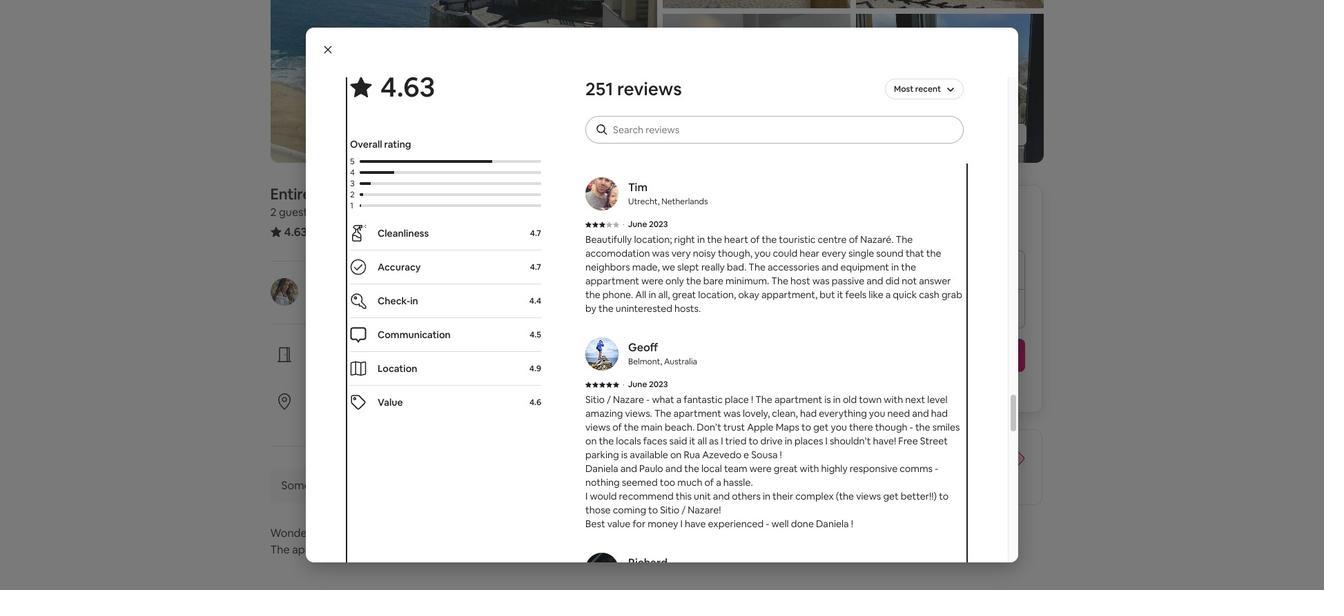 Task type: vqa. For each thing, say whether or not it's contained in the screenshot.
on
yes



Task type: locate. For each thing, give the bounding box(es) containing it.
apartment down wonderful
[[292, 543, 347, 557]]

drive
[[761, 435, 783, 448]]

apartment up clean,
[[775, 394, 823, 406]]

6
[[315, 295, 320, 307]]

i left would at the left of the page
[[586, 490, 588, 503]]

you won't be charged yet
[[858, 383, 971, 396]]

· for ryland
[[623, 128, 625, 139]]

portugal down ryland
[[657, 105, 689, 116]]

1 horizontal spatial guests
[[377, 411, 407, 423]]

1 vertical spatial you
[[869, 407, 886, 420]]

in
[[389, 184, 401, 204], [698, 233, 705, 246], [892, 261, 899, 273], [649, 289, 656, 301], [410, 295, 418, 307], [372, 346, 381, 361], [383, 364, 391, 376], [833, 394, 841, 406], [785, 435, 793, 448], [763, 490, 771, 503]]

your dates are $75 aud less than the avg. nightly rate of the last 60 days.
[[803, 446, 992, 488]]

you left could
[[755, 247, 771, 260]]

bare
[[704, 275, 724, 287]]

0 horizontal spatial unit
[[358, 184, 386, 204]]

you down town
[[869, 407, 886, 420]]

1 vertical spatial portugal
[[460, 184, 520, 204]]

1 vertical spatial 251
[[316, 224, 333, 239]]

ryland image
[[586, 86, 619, 119], [586, 86, 619, 119]]

nightly
[[893, 460, 928, 474]]

2 vertical spatial !
[[851, 518, 854, 530]]

0 vertical spatial with
[[393, 364, 412, 376]]

1 · june 2023 from the top
[[623, 219, 668, 230]]

1 vertical spatial all
[[698, 435, 707, 448]]

place inside sitio / nazare - what a fantastic place ! the apartment is in old town with next level amazing views. the apartment was lovely, clean, had everything you need and had views of the main beach. don't trust apple maps to get you there though - the smiles on the locals faces said it all as i tried to drive in places i shouldn't have! free street parking is available on rua azevedo e sousa ! daniela and paulo and the local team were great with highly responsive comms - nothing seemed too much of a hassle. i would recommend this unit and others in their complex (the views get better!!) to those coming to sitio / nazare! best value for money i have experienced - well done daniela !
[[725, 394, 749, 406]]

1 bedroom · 1 bed · 1 bath
[[321, 205, 447, 220]]

1 vertical spatial it
[[690, 435, 696, 448]]

0 horizontal spatial by
[[355, 278, 368, 292]]

was inside sitio / nazare - what a fantastic place ! the apartment is in old town with next level amazing views. the apartment was lovely, clean, had everything you need and had views of the main beach. don't trust apple maps to get you there though - the smiles on the locals faces said it all as i tried to drive in places i shouldn't have! free street parking is available on rua azevedo e sousa ! daniela and paulo and the local team were great with highly responsive comms - nothing seemed too much of a hassle. i would recommend this unit and others in their complex (the views get better!!) to those coming to sitio / nazare! best value for money i have experienced - well done daniela !
[[724, 407, 741, 420]]

is up everything
[[825, 394, 831, 406]]

1 horizontal spatial portugal
[[657, 105, 689, 116]]

1 horizontal spatial with
[[800, 463, 819, 475]]

a inside the great location 95% of recent guests gave the location a 5-star rating.
[[488, 411, 493, 423]]

get
[[814, 421, 829, 434], [884, 490, 899, 503]]

a right like
[[886, 289, 891, 301]]

the down apartment.
[[468, 543, 486, 557]]

lovely studio/apartment in sítio da nazaré 2 image 5 image
[[856, 13, 1044, 163]]

on down said
[[671, 449, 682, 461]]

0 vertical spatial great
[[672, 289, 696, 301]]

guests down entire
[[279, 205, 313, 220]]

0 vertical spatial june
[[628, 219, 647, 230]]

in up communication
[[410, 295, 418, 307]]

host profile picture image
[[270, 278, 298, 306]]

0 horizontal spatial recent
[[346, 411, 375, 423]]

experienced
[[708, 518, 764, 530]]

· up beautifully
[[623, 219, 625, 230]]

it inside the beautifully location; right in the heart of the touristic centre of nazaré. the accomodation was very noisy though, you could hear every single sound that the neighbors made, we slept really bad. the accessories and equipment in the appartment were only the bare minimum. the host was passive and did not answer the phone. all in all, great location, okay appartment, but it feels like a quick cash grab by the uninterested hosts.
[[838, 289, 844, 301]]

4.63 inside 4.63 dialog
[[381, 69, 435, 105]]

centre
[[818, 233, 847, 246]]

unit up 1 bedroom · 1 bed · 1 bath at the left of page
[[358, 184, 386, 204]]

everything
[[819, 407, 867, 420]]

the right gave at the bottom of the page
[[433, 411, 448, 423]]

lovely studio/apartment in sítio da nazaré 2 image 1 image
[[270, 0, 657, 163]]

1 vertical spatial get
[[884, 490, 899, 503]]

· june 2023 for geoff
[[623, 379, 668, 390]]

0 horizontal spatial reviews
[[335, 224, 375, 239]]

had right clean,
[[800, 407, 817, 420]]

unit inside sitio / nazare - what a fantastic place ! the apartment is in old town with next level amazing views. the apartment was lovely, clean, had everything you need and had views of the main beach. don't trust apple maps to get you there though - the smiles on the locals faces said it all as i tried to drive in places i shouldn't have! free street parking is available on rua azevedo e sousa ! daniela and paulo and the local team were great with highly responsive comms - nothing seemed too much of a hassle. i would recommend this unit and others in their complex (the views get better!!) to those coming to sitio / nazare! best value for money i have experienced - well done daniela !
[[694, 490, 711, 503]]

251 reviews down bedroom
[[316, 224, 375, 239]]

1 horizontal spatial for
[[647, 142, 660, 155]]

great down sousa
[[774, 463, 798, 475]]

0 horizontal spatial daniela
[[370, 278, 409, 292]]

1 vertical spatial location
[[450, 411, 486, 423]]

info
[[313, 479, 332, 493]]

251 down bedroom
[[316, 224, 333, 239]]

the down phone.
[[599, 302, 614, 315]]

great up 95%
[[315, 393, 344, 407]]

1
[[662, 142, 666, 155], [350, 200, 354, 211], [321, 205, 325, 220], [382, 205, 387, 220], [417, 205, 422, 220]]

! down (the
[[851, 518, 854, 530]]

those
[[586, 504, 611, 517]]

views.
[[625, 407, 653, 420]]

0 vertical spatial guests
[[279, 205, 313, 220]]

1 vertical spatial 2023
[[649, 219, 668, 230]]

1 vertical spatial apartment
[[674, 407, 722, 420]]

· for tim
[[623, 219, 625, 230]]

0 horizontal spatial place
[[621, 142, 645, 155]]

all right show
[[972, 128, 982, 141]]

0 vertical spatial 251 reviews
[[586, 77, 682, 101]]

0 vertical spatial all
[[972, 128, 982, 141]]

recent
[[916, 84, 941, 95], [346, 411, 375, 423]]

! right sousa
[[780, 449, 782, 461]]

and up like
[[867, 275, 884, 287]]

sitio / nazare - what a fantastic place ! the apartment is in old town with next level amazing views. the apartment was lovely, clean, had everything you need and had views of the main beach. don't trust apple maps to get you there though - the smiles on the locals faces said it all as i tried to drive in places i shouldn't have! free street parking is available on rua azevedo e sousa ! daniela and paulo and the local team were great with highly responsive comms - nothing seemed too much of a hassle. i would recommend this unit and others in their complex (the views get better!!) to those coming to sitio / nazare! best value for money i have experienced - well done daniela !
[[586, 394, 960, 530]]

2 vertical spatial 2
[[270, 205, 277, 220]]

2023
[[646, 128, 665, 139], [649, 219, 668, 230], [649, 379, 668, 390]]

reviews
[[617, 77, 682, 101], [335, 224, 375, 239]]

0 horizontal spatial guests
[[279, 205, 313, 220]]

2 4.7 from the top
[[530, 262, 541, 273]]

lovely studio/apartment in sítio da nazaré 2 image 3 image
[[663, 13, 850, 163]]

maps
[[776, 421, 800, 434]]

june up nazare
[[628, 379, 647, 390]]

others
[[732, 490, 761, 503]]

· for geoff
[[623, 379, 625, 390]]

all
[[972, 128, 982, 141], [698, 435, 707, 448]]

june
[[628, 219, 647, 230], [628, 379, 647, 390]]

with up need
[[884, 394, 903, 406]]

0 vertical spatial recent
[[916, 84, 941, 95]]

1 june from the top
[[628, 219, 647, 230]]

5-
[[495, 411, 504, 423]]

1 horizontal spatial you
[[831, 421, 847, 434]]

a left 5-
[[488, 411, 493, 423]]

were down made,
[[642, 275, 664, 287]]

251 inside 4.63 dialog
[[586, 77, 614, 101]]

and inside wonderful ocean-facing frontline apartment. the apartment enjoys a unique view of the sea and nazareth.
[[508, 543, 527, 557]]

1 vertical spatial by
[[586, 302, 597, 315]]

2 up bedroom
[[350, 189, 355, 200]]

old
[[843, 394, 857, 406]]

geoff
[[628, 340, 658, 355]]

complex
[[796, 490, 834, 503]]

july
[[628, 128, 644, 139]]

Search reviews, Press 'Enter' to search text field
[[613, 123, 950, 137]]

1 horizontal spatial it
[[838, 289, 844, 301]]

okay
[[739, 289, 760, 301]]

you
[[858, 383, 875, 396]]

richard
[[628, 556, 668, 570]]

1 vertical spatial · june 2023
[[623, 379, 668, 390]]

there
[[849, 421, 873, 434]]

coming
[[613, 504, 646, 517]]

2 right the or
[[680, 142, 685, 155]]

1 vertical spatial guests
[[377, 411, 407, 423]]

1 vertical spatial place
[[725, 394, 749, 406]]

0 vertical spatial location
[[347, 393, 389, 407]]

daniela right 'done'
[[816, 518, 849, 530]]

of inside your dates are $75 aud less than the avg. nightly rate of the last 60 days.
[[953, 460, 964, 474]]

place up 'lovely,'
[[725, 394, 749, 406]]

views
[[586, 421, 611, 434], [856, 490, 881, 503]]

lovely studio/apartment in sítio da nazaré 2 image 2 image
[[663, 0, 850, 8]]

of up locals
[[613, 421, 622, 434]]

0 vertical spatial views
[[586, 421, 611, 434]]

is down locals
[[621, 449, 628, 461]]

251
[[586, 77, 614, 101], [316, 224, 333, 239]]

daniela up check-
[[370, 278, 409, 292]]

in up did
[[892, 261, 899, 273]]

the
[[896, 233, 913, 246], [749, 261, 766, 273], [772, 275, 789, 287], [756, 394, 773, 406], [655, 407, 672, 420], [270, 543, 290, 557]]

all inside button
[[972, 128, 982, 141]]

rua
[[684, 449, 700, 461]]

1 horizontal spatial reviews
[[617, 77, 682, 101]]

daniela down parking
[[586, 463, 619, 475]]

geoff image
[[586, 338, 619, 371], [586, 338, 619, 371]]

the up 'lovely,'
[[756, 394, 773, 406]]

1 vertical spatial daniela
[[586, 463, 619, 475]]

a down 'facing'
[[384, 543, 390, 557]]

0 horizontal spatial 251
[[316, 224, 333, 239]]

had
[[800, 407, 817, 420], [931, 407, 948, 420]]

quick
[[893, 289, 917, 301]]

a inside wonderful ocean-facing frontline apartment. the apartment enjoys a unique view of the sea and nazareth.
[[384, 543, 390, 557]]

by down the appartment
[[586, 302, 597, 315]]

0 horizontal spatial on
[[586, 435, 597, 448]]

0 horizontal spatial apartment
[[292, 543, 347, 557]]

all left as
[[698, 435, 707, 448]]

rating
[[384, 138, 411, 151]]

0 horizontal spatial 4.63
[[284, 224, 307, 240]]

1 horizontal spatial !
[[780, 449, 782, 461]]

2023 right july
[[646, 128, 665, 139]]

0 horizontal spatial 2
[[270, 205, 277, 220]]

were
[[642, 275, 664, 287], [750, 463, 772, 475]]

0 vertical spatial 2
[[680, 142, 685, 155]]

had down level
[[931, 407, 948, 420]]

have!
[[873, 435, 897, 448]]

bedroom
[[328, 205, 375, 220]]

lockbox.
[[431, 364, 469, 376]]

2 vertical spatial apartment
[[292, 543, 347, 557]]

value
[[608, 518, 631, 530]]

would
[[590, 490, 617, 503]]

0 vertical spatial 251
[[586, 77, 614, 101]]

place down july
[[621, 142, 645, 155]]

the down the slept
[[686, 275, 701, 287]]

· june 2023 for tim
[[623, 219, 668, 230]]

location down yourself
[[347, 393, 389, 407]]

guests inside the great location 95% of recent guests gave the location a 5-star rating.
[[377, 411, 407, 423]]

4.63
[[381, 69, 435, 105], [284, 224, 307, 240]]

251 reviews
[[586, 77, 682, 101], [316, 224, 375, 239]]

/ down this
[[682, 504, 686, 517]]

1 vertical spatial recent
[[346, 411, 375, 423]]

for inside sitio / nazare - what a fantastic place ! the apartment is in old town with next level amazing views. the apartment was lovely, clean, had everything you need and had views of the main beach. don't trust apple maps to get you there though - the smiles on the locals faces said it all as i tried to drive in places i shouldn't have! free street parking is available on rua azevedo e sousa ! daniela and paulo and the local team were great with highly responsive comms - nothing seemed too much of a hassle. i would recommend this unit and others in their complex (the views get better!!) to those coming to sitio / nazare! best value for money i have experienced - well done daniela !
[[633, 518, 646, 530]]

the
[[707, 233, 722, 246], [762, 233, 777, 246], [927, 247, 942, 260], [901, 261, 916, 273], [686, 275, 701, 287], [586, 289, 601, 301], [599, 302, 614, 315], [414, 364, 429, 376], [433, 411, 448, 423], [624, 421, 639, 434], [916, 421, 931, 434], [599, 435, 614, 448], [850, 460, 867, 474], [966, 460, 983, 474], [685, 463, 700, 475], [468, 543, 486, 557]]

1 vertical spatial /
[[682, 504, 686, 517]]

sitio up amazing
[[586, 394, 605, 406]]

slept
[[677, 261, 699, 273]]

· up nazare
[[623, 379, 625, 390]]

june for geoff
[[628, 379, 647, 390]]

you down everything
[[831, 421, 847, 434]]

2 vertical spatial was
[[724, 407, 741, 420]]

0 horizontal spatial was
[[652, 247, 670, 260]]

it right but
[[838, 289, 844, 301]]

great right people.
[[723, 142, 748, 155]]

0 vertical spatial 4.63
[[381, 69, 435, 105]]

4.7 for accuracy
[[530, 262, 541, 273]]

0 vertical spatial get
[[814, 421, 829, 434]]

0 horizontal spatial get
[[814, 421, 829, 434]]

12/17/2023
[[812, 269, 860, 281]]

/ up amazing
[[607, 394, 611, 406]]

1 left bed at left
[[382, 205, 387, 220]]

apartment
[[775, 394, 823, 406], [674, 407, 722, 420], [292, 543, 347, 557]]

· right bed at left
[[412, 205, 415, 220]]

1 4.7 from the top
[[530, 228, 541, 239]]

location left 5-
[[450, 411, 486, 423]]

to down apple on the right
[[749, 435, 759, 448]]

location.
[[750, 142, 788, 155]]

was up trust at the right bottom of page
[[724, 407, 741, 420]]

than
[[825, 460, 848, 474]]

1 vertical spatial sitio
[[660, 504, 680, 517]]

some info has been automatically translated.
[[281, 479, 508, 493]]

was down 'location;'
[[652, 247, 670, 260]]

0 horizontal spatial great
[[672, 289, 696, 301]]

0 horizontal spatial it
[[690, 435, 696, 448]]

bath
[[424, 205, 447, 220]]

yet
[[957, 383, 971, 396]]

1 had from the left
[[800, 407, 817, 420]]

the inside self check-in check yourself in with the lockbox.
[[414, 364, 429, 376]]

get up places
[[814, 421, 829, 434]]

reviews down bedroom
[[335, 224, 375, 239]]

nothing
[[586, 477, 620, 489]]

and up seemed
[[621, 463, 637, 475]]

you
[[755, 247, 771, 260], [869, 407, 886, 420], [831, 421, 847, 434]]

lovely studio/apartment in sítio da nazaré 2 image 4 image
[[856, 0, 1044, 8]]

1 vertical spatial for
[[633, 518, 646, 530]]

0 horizontal spatial /
[[607, 394, 611, 406]]

1 vertical spatial 4.7
[[530, 262, 541, 273]]

great inside the great location 95% of recent guests gave the location a 5-star rating.
[[315, 393, 344, 407]]

the up appartment,
[[772, 275, 789, 287]]

you inside the beautifully location; right in the heart of the touristic centre of nazaré. the accomodation was very noisy though, you could hear every single sound that the neighbors made, we slept really bad. the accessories and equipment in the appartment were only the bare minimum. the host was passive and did not answer the phone. all in all, great location, okay appartment, but it feels like a quick cash grab by the uninterested hosts.
[[755, 247, 771, 260]]

251 reviews link
[[316, 224, 375, 239]]

star
[[504, 411, 521, 423]]

2 · june 2023 from the top
[[623, 379, 668, 390]]

-
[[646, 394, 650, 406], [910, 421, 914, 434], [935, 463, 939, 475], [766, 518, 770, 530]]

ryland
[[628, 89, 664, 104]]

of down apartment.
[[455, 543, 466, 557]]

1 horizontal spatial unit
[[694, 490, 711, 503]]

0 horizontal spatial were
[[642, 275, 664, 287]]

0 vertical spatial portugal
[[657, 105, 689, 116]]

0 vertical spatial unit
[[358, 184, 386, 204]]

the up locals
[[624, 421, 639, 434]]

1 horizontal spatial views
[[856, 490, 881, 503]]

1 vertical spatial june
[[628, 379, 647, 390]]

the down wonderful
[[270, 543, 290, 557]]

tim utrecht, netherlands
[[628, 180, 708, 207]]

of right 95%
[[335, 411, 344, 423]]

1 horizontal spatial were
[[750, 463, 772, 475]]

0 horizontal spatial for
[[633, 518, 646, 530]]

· june 2023 up nazare
[[623, 379, 668, 390]]

fantastic
[[684, 394, 723, 406]]

recent right 95%
[[346, 411, 375, 423]]

0 vertical spatial /
[[607, 394, 611, 406]]

available
[[630, 449, 668, 461]]

a right what
[[677, 394, 682, 406]]

nazaré,
[[404, 184, 457, 204]]

great up hosts.
[[672, 289, 696, 301]]

geoff belmont, australia
[[628, 340, 698, 367]]

and right 'sea'
[[508, 543, 527, 557]]

a inside the beautifully location; right in the heart of the touristic centre of nazaré. the accomodation was very noisy though, you could hear every single sound that the neighbors made, we slept really bad. the accessories and equipment in the appartment were only the bare minimum. the host was passive and did not answer the phone. all in all, great location, okay appartment, but it feels like a quick cash grab by the uninterested hosts.
[[886, 289, 891, 301]]

1 vertical spatial great
[[774, 463, 798, 475]]

passive
[[832, 275, 865, 287]]

60
[[824, 474, 837, 488]]

2 horizontal spatial with
[[884, 394, 903, 406]]

$75 aud
[[947, 446, 992, 461]]

1 vertical spatial great
[[315, 393, 344, 407]]

by up hosting
[[355, 278, 368, 292]]

were inside the beautifully location; right in the heart of the touristic centre of nazaré. the accomodation was very noisy though, you could hear every single sound that the neighbors made, we slept really bad. the accessories and equipment in the appartment were only the bare minimum. the host was passive and did not answer the phone. all in all, great location, okay appartment, but it feels like a quick cash grab by the uninterested hosts.
[[642, 275, 664, 287]]

0 horizontal spatial you
[[755, 247, 771, 260]]

1 horizontal spatial sitio
[[660, 504, 680, 517]]

i left have
[[681, 518, 683, 530]]

entire rental unit in nazaré, portugal
[[270, 184, 520, 204]]

1 horizontal spatial great
[[774, 463, 798, 475]]

0 vertical spatial you
[[755, 247, 771, 260]]

locals
[[616, 435, 641, 448]]

was up but
[[813, 275, 830, 287]]

portugal inside ryland lisbon, portugal
[[657, 105, 689, 116]]

of right rate
[[953, 460, 964, 474]]

portugal
[[657, 105, 689, 116], [460, 184, 520, 204]]

recent inside most recent popup button
[[916, 84, 941, 95]]

great inside the beautifully location; right in the heart of the touristic centre of nazaré. the accomodation was very noisy though, you could hear every single sound that the neighbors made, we slept really bad. the accessories and equipment in the appartment were only the bare minimum. the host was passive and did not answer the phone. all in all, great location, okay appartment, but it feels like a quick cash grab by the uninterested hosts.
[[672, 289, 696, 301]]

in right 'all'
[[649, 289, 656, 301]]

1 vertical spatial 4.63
[[284, 224, 307, 240]]

2 vertical spatial daniela
[[816, 518, 849, 530]]

the left lockbox.
[[414, 364, 429, 376]]

tim image
[[586, 177, 619, 211], [586, 177, 619, 211]]

1 horizontal spatial 2
[[350, 189, 355, 200]]

0 vertical spatial apartment
[[775, 394, 823, 406]]

sea
[[488, 543, 505, 557]]

the down what
[[655, 407, 672, 420]]

1 vertical spatial were
[[750, 463, 772, 475]]

nazareth.
[[529, 543, 578, 557]]

in left their
[[763, 490, 771, 503]]

0 vertical spatial !
[[751, 394, 754, 406]]

1 vertical spatial is
[[621, 449, 628, 461]]

12/22/2023
[[923, 269, 974, 281]]

0 horizontal spatial !
[[751, 394, 754, 406]]

251 left ryland
[[586, 77, 614, 101]]

2 june from the top
[[628, 379, 647, 390]]

with down lower
[[800, 463, 819, 475]]



Task type: describe. For each thing, give the bounding box(es) containing it.
2023 for geoff
[[649, 379, 668, 390]]

apple
[[747, 421, 774, 434]]

2 for 2 guests
[[270, 205, 277, 220]]

the down rua
[[685, 463, 700, 475]]

much
[[678, 477, 703, 489]]

i right places
[[826, 435, 828, 448]]

in left old
[[833, 394, 841, 406]]

1 vertical spatial reviews
[[335, 224, 375, 239]]

1 vertical spatial 251 reviews
[[316, 224, 375, 239]]

accuracy
[[378, 261, 421, 273]]

before
[[827, 222, 857, 234]]

azevedo
[[702, 449, 742, 461]]

rating.
[[523, 411, 552, 423]]

4
[[350, 167, 355, 178]]

don't
[[697, 421, 722, 434]]

251 reviews inside 4.63 dialog
[[586, 77, 682, 101]]

the up could
[[762, 233, 777, 246]]

· left bed at left
[[377, 205, 380, 220]]

1 horizontal spatial daniela
[[586, 463, 619, 475]]

hosted
[[315, 278, 353, 292]]

1 left the bath
[[417, 205, 422, 220]]

all,
[[659, 289, 670, 301]]

2023 for ryland
[[646, 128, 665, 139]]

june for tim
[[628, 219, 647, 230]]

1 left the or
[[662, 142, 666, 155]]

enjoys
[[349, 543, 382, 557]]

to up places
[[802, 421, 812, 434]]

most recent
[[894, 84, 941, 95]]

1 down "rental"
[[321, 205, 325, 220]]

in down maps
[[785, 435, 793, 448]]

most
[[894, 84, 914, 95]]

- down are
[[935, 463, 939, 475]]

your
[[872, 446, 895, 461]]

appartment,
[[762, 289, 818, 301]]

gave
[[409, 411, 431, 423]]

self
[[315, 346, 334, 361]]

the right that
[[927, 247, 942, 260]]

of inside the great location 95% of recent guests gave the location a 5-star rating.
[[335, 411, 344, 423]]

every
[[822, 247, 847, 260]]

hosts.
[[675, 302, 701, 315]]

what
[[652, 394, 674, 406]]

that
[[906, 247, 925, 260]]

of up single
[[849, 233, 859, 246]]

of inside wonderful ocean-facing frontline apartment. the apartment enjoys a unique view of the sea and nazareth.
[[455, 543, 466, 557]]

- up free at the right bottom of the page
[[910, 421, 914, 434]]

but
[[820, 289, 835, 301]]

equipment
[[841, 261, 890, 273]]

right
[[674, 233, 695, 246]]

1 vertical spatial on
[[671, 449, 682, 461]]

heart
[[724, 233, 749, 246]]

rate
[[930, 460, 950, 474]]

2 had from the left
[[931, 407, 948, 420]]

cash
[[919, 289, 940, 301]]

(the
[[836, 490, 854, 503]]

0 vertical spatial place
[[621, 142, 645, 155]]

total
[[803, 222, 825, 234]]

beach.
[[665, 421, 695, 434]]

frontline
[[396, 526, 439, 541]]

show all photos
[[945, 128, 1016, 141]]

the up street
[[916, 421, 931, 434]]

bad.
[[727, 261, 747, 273]]

too
[[660, 477, 676, 489]]

lower price.
[[803, 446, 867, 461]]

charged
[[917, 383, 955, 396]]

less
[[803, 460, 822, 474]]

seemed
[[622, 477, 658, 489]]

the inside wonderful ocean-facing frontline apartment. the apartment enjoys a unique view of the sea and nazareth.
[[468, 543, 486, 557]]

all
[[636, 289, 647, 301]]

the up that
[[896, 233, 913, 246]]

great inside 4.63 dialog
[[723, 142, 748, 155]]

answer
[[919, 275, 951, 287]]

photos
[[984, 128, 1016, 141]]

great inside sitio / nazare - what a fantastic place ! the apartment is in old town with next level amazing views. the apartment was lovely, clean, had everything you need and had views of the main beach. don't trust apple maps to get you there though - the smiles on the locals faces said it all as i tried to drive in places i shouldn't have! free street parking is available on rua azevedo e sousa ! daniela and paulo and the local team were great with highly responsive comms - nothing seemed too much of a hassle. i would recommend this unit and others in their complex (the views get better!!) to those coming to sitio / nazare! best value for money i have experienced - well done daniela !
[[774, 463, 798, 475]]

are
[[929, 446, 945, 461]]

2 horizontal spatial !
[[851, 518, 854, 530]]

2 vertical spatial you
[[831, 421, 847, 434]]

1 vertical spatial views
[[856, 490, 881, 503]]

it inside sitio / nazare - what a fantastic place ! the apartment is in old town with next level amazing views. the apartment was lovely, clean, had everything you need and had views of the main beach. don't trust apple maps to get you there though - the smiles on the locals faces said it all as i tried to drive in places i shouldn't have! free street parking is available on rua azevedo e sousa ! daniela and paulo and the local team were great with highly responsive comms - nothing seemed too much of a hassle. i would recommend this unit and others in their complex (the views get better!!) to those coming to sitio / nazare! best value for money i have experienced - well done daniela !
[[690, 435, 696, 448]]

communication
[[378, 329, 451, 341]]

we
[[662, 261, 675, 273]]

in right yourself
[[383, 364, 391, 376]]

0 horizontal spatial is
[[621, 449, 628, 461]]

4.6
[[530, 397, 541, 408]]

of right heart
[[751, 233, 760, 246]]

next
[[906, 394, 926, 406]]

and up too
[[666, 463, 682, 475]]

minimum.
[[726, 275, 770, 287]]

- left well
[[766, 518, 770, 530]]

uninterested
[[616, 302, 673, 315]]

and down next
[[913, 407, 929, 420]]

2 guests
[[270, 205, 313, 220]]

team
[[724, 463, 748, 475]]

avg.
[[870, 460, 891, 474]]

accessories
[[768, 261, 820, 273]]

1 vertical spatial with
[[884, 394, 903, 406]]

0 vertical spatial is
[[825, 394, 831, 406]]

said
[[670, 435, 687, 448]]

single
[[849, 247, 875, 260]]

daniela inside hosted by daniela 6 years hosting
[[370, 278, 409, 292]]

and down the hassle.
[[713, 490, 730, 503]]

the up parking
[[599, 435, 614, 448]]

rental
[[314, 184, 355, 204]]

2 horizontal spatial was
[[813, 275, 830, 287]]

the up noisy
[[707, 233, 722, 246]]

2 horizontal spatial you
[[869, 407, 886, 420]]

clean,
[[772, 407, 798, 420]]

2 vertical spatial with
[[800, 463, 819, 475]]

location;
[[634, 233, 672, 246]]

well
[[772, 518, 789, 530]]

faces
[[643, 435, 667, 448]]

to right better!!)
[[939, 490, 949, 503]]

or
[[668, 142, 678, 155]]

the left avg.
[[850, 460, 867, 474]]

australia
[[664, 356, 698, 367]]

to down recommend at the bottom of page
[[649, 504, 658, 517]]

lisbon,
[[628, 105, 655, 116]]

the right rate
[[966, 460, 983, 474]]

· july 2023
[[623, 128, 665, 139]]

1 down "3"
[[350, 200, 354, 211]]

been
[[354, 479, 380, 493]]

2023 for tim
[[649, 219, 668, 230]]

2 horizontal spatial daniela
[[816, 518, 849, 530]]

95%
[[315, 411, 332, 423]]

4.5
[[530, 329, 541, 340]]

of down local
[[705, 477, 714, 489]]

days.
[[839, 474, 865, 488]]

2 horizontal spatial 2
[[680, 142, 685, 155]]

0 horizontal spatial views
[[586, 421, 611, 434]]

local
[[702, 463, 722, 475]]

with inside self check-in check yourself in with the lockbox.
[[393, 364, 412, 376]]

most recent button
[[885, 77, 964, 101]]

the up minimum.
[[749, 261, 766, 273]]

2 horizontal spatial apartment
[[775, 394, 823, 406]]

- left what
[[646, 394, 650, 406]]

ryland lisbon, portugal
[[628, 89, 689, 116]]

1 horizontal spatial /
[[682, 504, 686, 517]]

2 for 2
[[350, 189, 355, 200]]

all inside sitio / nazare - what a fantastic place ! the apartment is in old town with next level amazing views. the apartment was lovely, clean, had everything you need and had views of the main beach. don't trust apple maps to get you there though - the smiles on the locals faces said it all as i tried to drive in places i shouldn't have! free street parking is available on rua azevedo e sousa ! daniela and paulo and the local team were great with highly responsive comms - nothing seemed too much of a hassle. i would recommend this unit and others in their complex (the views get better!!) to those coming to sitio / nazare! best value for money i have experienced - well done daniela !
[[698, 435, 707, 448]]

recent inside the great location 95% of recent guests gave the location a 5-star rating.
[[346, 411, 375, 423]]

and down every
[[822, 261, 839, 273]]

apartment inside wonderful ocean-facing frontline apartment. the apartment enjoys a unique view of the sea and nazareth.
[[292, 543, 347, 557]]

amazing
[[586, 407, 623, 420]]

phone.
[[603, 289, 633, 301]]

1 horizontal spatial apartment
[[674, 407, 722, 420]]

by inside hosted by daniela 6 years hosting
[[355, 278, 368, 292]]

4.63 dialog
[[306, 28, 1019, 590]]

sound
[[877, 247, 904, 260]]

in up noisy
[[698, 233, 705, 246]]

the inside wonderful ocean-facing frontline apartment. the apartment enjoys a unique view of the sea and nazareth.
[[270, 543, 290, 557]]

hear
[[800, 247, 820, 260]]

0 vertical spatial was
[[652, 247, 670, 260]]

in up yourself
[[372, 346, 381, 361]]

best
[[586, 518, 605, 530]]

cleanliness
[[378, 227, 429, 240]]

highly
[[822, 463, 848, 475]]

comms
[[900, 463, 933, 475]]

reviews inside 4.63 dialog
[[617, 77, 682, 101]]

0 horizontal spatial location
[[347, 393, 389, 407]]

a down local
[[716, 477, 722, 489]]

like
[[869, 289, 884, 301]]

i right as
[[721, 435, 723, 448]]

lovely,
[[743, 407, 770, 420]]

0 horizontal spatial portugal
[[460, 184, 520, 204]]

the inside the great location 95% of recent guests gave the location a 5-star rating.
[[433, 411, 448, 423]]

were inside sitio / nazare - what a fantastic place ! the apartment is in old town with next level amazing views. the apartment was lovely, clean, had everything you need and had views of the main beach. don't trust apple maps to get you there though - the smiles on the locals faces said it all as i tried to drive in places i shouldn't have! free street parking is available on rua azevedo e sousa ! daniela and paulo and the local team were great with highly responsive comms - nothing seemed too much of a hassle. i would recommend this unit and others in their complex (the views get better!!) to those coming to sitio / nazare! best value for money i have experienced - well done daniela !
[[750, 463, 772, 475]]

their
[[773, 490, 794, 503]]

0 vertical spatial on
[[586, 435, 597, 448]]

the up not
[[901, 261, 916, 273]]

though
[[876, 421, 908, 434]]

e
[[744, 449, 749, 461]]

nazaré.
[[861, 233, 894, 246]]

0 vertical spatial for
[[647, 142, 660, 155]]

the down the appartment
[[586, 289, 601, 301]]

trust
[[724, 421, 745, 434]]

last
[[803, 474, 821, 488]]

show
[[945, 128, 970, 141]]

in up bed at left
[[389, 184, 401, 204]]

overall
[[350, 138, 382, 151]]

by inside the beautifully location; right in the heart of the touristic centre of nazaré. the accomodation was very noisy though, you could hear every single sound that the neighbors made, we slept really bad. the accessories and equipment in the appartment were only the bare minimum. the host was passive and did not answer the phone. all in all, great location, okay appartment, but it feels like a quick cash grab by the uninterested hosts.
[[586, 302, 597, 315]]

0 horizontal spatial sitio
[[586, 394, 605, 406]]

people.
[[687, 142, 721, 155]]

4.7 for cleanliness
[[530, 228, 541, 239]]

1 horizontal spatial get
[[884, 490, 899, 503]]



